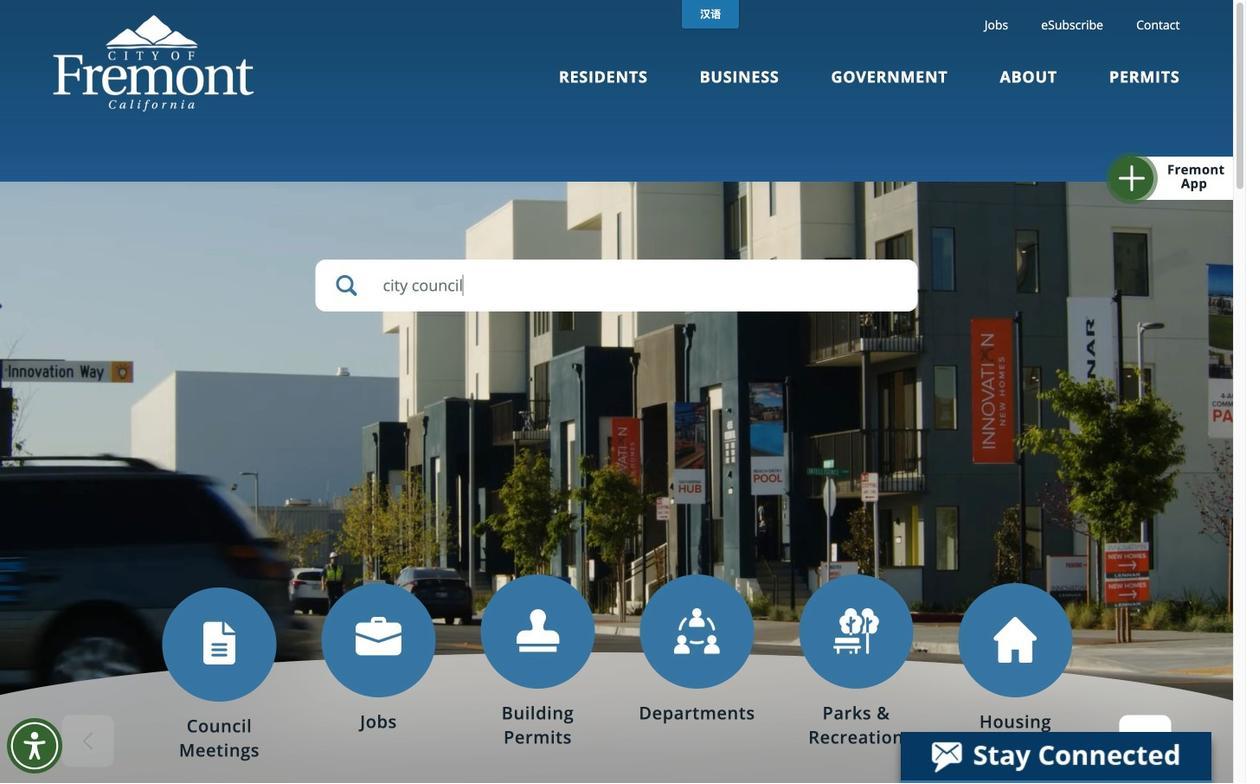 Task type: locate. For each thing, give the bounding box(es) containing it.
cta 6 departments image
[[834, 609, 880, 655]]

Search text field
[[316, 260, 918, 312]]

stay connected image
[[901, 732, 1210, 781]]

stamp approval image
[[515, 609, 561, 655]]



Task type: vqa. For each thing, say whether or not it's contained in the screenshot.
House image
yes



Task type: describe. For each thing, give the bounding box(es) containing it.
file lines image
[[197, 622, 242, 668]]

cta 2 employmentcenter image
[[356, 617, 402, 656]]

cta 5 departments image
[[674, 609, 720, 655]]

house image
[[994, 617, 1038, 663]]



